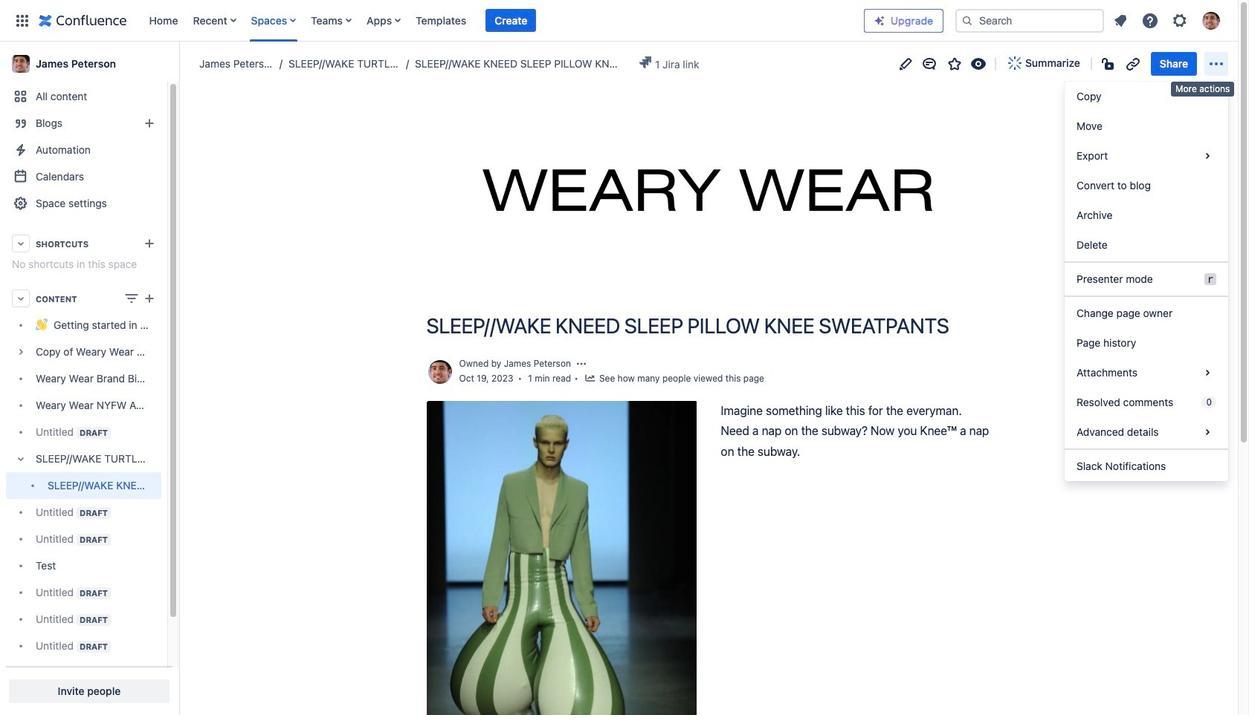 Task type: locate. For each thing, give the bounding box(es) containing it.
premium image
[[874, 14, 885, 26]]

change view image
[[123, 290, 141, 308]]

list
[[142, 0, 864, 41], [1107, 7, 1229, 34]]

star image
[[946, 55, 964, 72]]

inflatable pants today inline 200227 5.webp image
[[426, 401, 697, 716]]

tree inside space element
[[6, 312, 161, 687]]

create a page image
[[141, 290, 158, 308]]

1 horizontal spatial list
[[1107, 7, 1229, 34]]

collapse sidebar image
[[162, 49, 195, 79]]

help icon image
[[1141, 12, 1159, 29]]

copy link image
[[1124, 55, 1142, 72]]

None search field
[[955, 9, 1104, 32]]

banner
[[0, 0, 1238, 42]]

space element
[[0, 42, 178, 716]]

confluence image
[[39, 12, 127, 29], [39, 12, 127, 29]]

create a blog image
[[141, 114, 158, 132]]

stop watching image
[[969, 55, 987, 72]]

appswitcher icon image
[[13, 12, 31, 29]]

list item
[[486, 9, 536, 32]]

0 horizontal spatial list
[[142, 0, 864, 41]]

tree
[[6, 312, 161, 687]]

tree item
[[6, 446, 161, 500]]

notification icon image
[[1111, 12, 1129, 29]]

manage page ownership image
[[575, 359, 587, 370]]



Task type: vqa. For each thing, say whether or not it's contained in the screenshot.
Cloud Fortified app badge icon
no



Task type: describe. For each thing, give the bounding box(es) containing it.
no restrictions image
[[1100, 55, 1118, 72]]

edit this page image
[[897, 55, 914, 72]]

Search field
[[955, 9, 1104, 32]]

more actions image
[[1207, 55, 1225, 72]]

global element
[[9, 0, 864, 41]]

list for premium icon
[[1107, 7, 1229, 34]]

your profile and preferences image
[[1202, 12, 1220, 29]]

settings icon image
[[1171, 12, 1189, 29]]

search image
[[961, 14, 973, 26]]

list item inside list
[[486, 9, 536, 32]]

add shortcut image
[[141, 235, 158, 253]]

list for appswitcher icon
[[142, 0, 864, 41]]

tree item inside space element
[[6, 446, 161, 500]]



